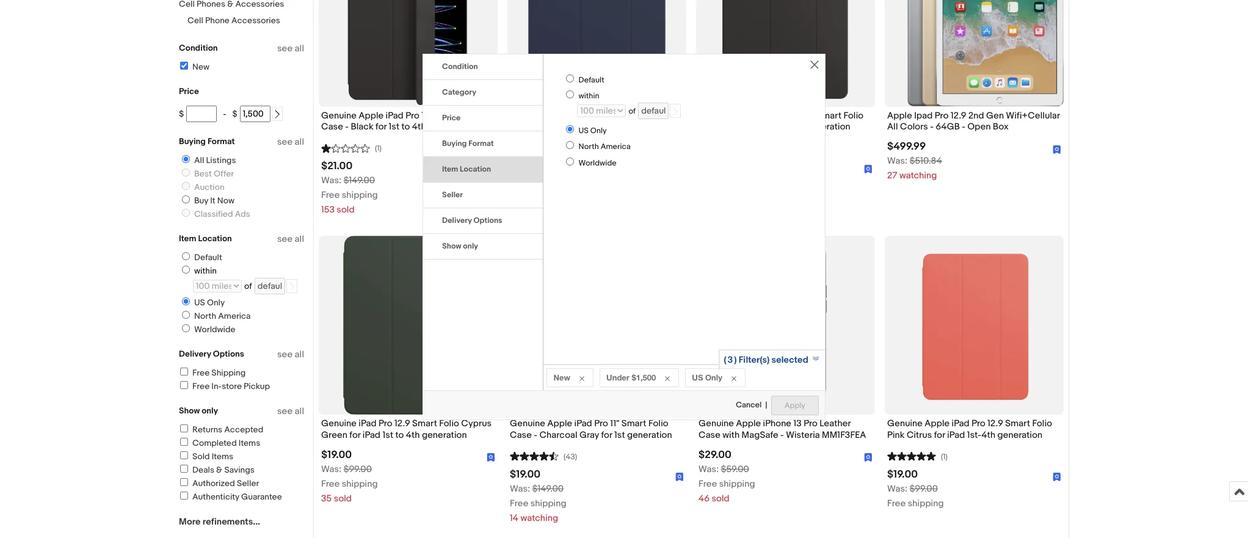 Task type: describe. For each thing, give the bounding box(es) containing it.
smart for genuine apple ipad pro 12.9 smart folio case - black for 1st to 4th generation
[[817, 110, 842, 122]]

genuine ipad pro 12.9 smart folio cyprus green for ipad 1st to 4th generation link
[[321, 418, 495, 444]]

$21.00
[[321, 160, 353, 172]]

completed
[[192, 438, 237, 448]]

1 vertical spatial item location
[[179, 233, 232, 244]]

free for was: $149.00 free shipping 153 sold
[[321, 190, 340, 201]]

see all button for item location
[[277, 233, 304, 245]]

sold items
[[192, 451, 233, 462]]

pro inside genuine apple ipad pro 12.9 smart folio case - black for 1st to 4th generation
[[783, 110, 797, 122]]

0 horizontal spatial only
[[202, 406, 218, 416]]

1 vertical spatial north
[[194, 311, 216, 321]]

generation for genuine apple ipad pro 11" smart folio case - charcoal gray for 1st generation
[[627, 429, 672, 441]]

1st-
[[968, 429, 982, 441]]

best offer
[[194, 169, 234, 179]]

1 horizontal spatial condition
[[442, 62, 478, 72]]

genuine apple ipad pro 12.9 smart folio case - black for 1st to 4th generation
[[699, 110, 864, 133]]

completed items link
[[178, 438, 260, 448]]

wisteria
[[786, 429, 820, 441]]

see for show only
[[277, 406, 293, 417]]

cell phone accessories link
[[188, 15, 280, 26]]

sold for $21.00
[[337, 204, 355, 216]]

sold
[[192, 451, 210, 462]]

2nd
[[969, 110, 985, 122]]

see all for delivery options
[[277, 349, 304, 360]]

genuine ipad pro 12.9 smart folio cyprus green for ipad 1st to 4th generation
[[321, 418, 492, 441]]

ipad
[[915, 110, 933, 122]]

worldwide link
[[177, 324, 238, 335]]

see for item location
[[277, 233, 293, 245]]

buy it now link
[[177, 195, 237, 206]]

cell
[[188, 15, 203, 26]]

Authenticity Guarantee checkbox
[[180, 492, 188, 500]]

0 vertical spatial of
[[629, 107, 636, 116]]

free for was: $99.00 free shipping 35 sold
[[321, 478, 340, 490]]

0 vertical spatial new
[[192, 62, 210, 72]]

to inside the genuine ipad pro 12.9 smart folio deep navy mh023fe/a for 1st to 4th generation
[[610, 121, 619, 133]]

$19.00 for $149.00
[[510, 468, 541, 481]]

free for was: $149.00 free shipping 14 watching
[[510, 498, 529, 509]]

green
[[321, 429, 348, 441]]

see all button for show only
[[277, 406, 304, 417]]

sold inside was: $99.00 free shipping 45 sold
[[523, 204, 541, 216]]

apple for genuine apple ipad pro 12.9 smart folio case - black for 1st to 4th generation
[[736, 110, 761, 122]]

4th for genuine ipad pro 12.9 smart folio cyprus green for ipad 1st to 4th generation
[[406, 429, 420, 441]]

Worldwide radio
[[567, 157, 574, 165]]

genuine apple ipad pro 12.9 smart folio case - black for 1st to 4th generation image
[[696, 0, 875, 107]]

1 out of 5 stars image
[[321, 142, 370, 154]]

0 vertical spatial options
[[474, 216, 503, 225]]

location inside tab list
[[460, 164, 491, 174]]

Deals & Savings checkbox
[[180, 465, 188, 473]]

0 horizontal spatial condition
[[179, 43, 218, 53]]

1 horizontal spatial price
[[442, 113, 461, 123]]

Best Offer radio
[[182, 169, 190, 177]]

delivery options inside tab list
[[442, 216, 503, 225]]

1 vertical spatial show only
[[179, 406, 218, 416]]

case for genuine apple ipad pro 12.9 smart folio case - black for 1st to 4th generation
[[699, 121, 721, 133]]

more refinements... button
[[179, 516, 260, 528]]

shipping for was: $99.00 free shipping 35 sold
[[342, 478, 378, 490]]

0 horizontal spatial seller
[[237, 478, 259, 489]]

for inside genuine apple ipad pro 11" smart folio case - black for 1st to 4th generation
[[376, 121, 387, 133]]

genuine apple ipad pro 12.9 smart folio pink citrus for ipad 1st-4th generation
[[888, 418, 1053, 441]]

11" for $19.00
[[610, 418, 620, 430]]

cell phone accessories
[[188, 15, 280, 26]]

0 horizontal spatial format
[[208, 136, 235, 147]]

returns accepted link
[[178, 425, 264, 435]]

best
[[194, 169, 212, 179]]

for inside the genuine ipad pro 12.9 smart folio cyprus green for ipad 1st to 4th generation
[[350, 429, 361, 441]]

Worldwide radio
[[182, 324, 190, 332]]

all for delivery options
[[295, 349, 304, 360]]

12.9 for apple ipad pro 12.9 2nd gen wifi+cellular all colors - 64gb - open box
[[951, 110, 967, 122]]

category
[[442, 87, 477, 97]]

Apply submit
[[771, 396, 819, 415]]

1 horizontal spatial default text field
[[638, 103, 669, 119]]

for inside "genuine apple ipad pro 11" smart folio case - charcoal gray for 1st generation"
[[601, 429, 612, 441]]

Default radio
[[567, 75, 574, 83]]

0 horizontal spatial options
[[213, 349, 244, 359]]

item location inside tab list
[[442, 164, 491, 174]]

pro inside genuine apple ipad pro 11" smart folio case - black for 1st to 4th generation
[[406, 110, 420, 122]]

was: for was: $149.00 free shipping 153 sold
[[321, 175, 342, 187]]

within radio
[[182, 266, 190, 274]]

genuine apple iphone 13 pro leather case with magsafe - wisteria mm1f3fea
[[699, 418, 867, 441]]

pro inside the genuine ipad pro 12.9 smart folio deep navy mh023fe/a for 1st to 4th generation
[[567, 110, 581, 122]]

folio for genuine apple ipad pro 11" smart folio case - charcoal gray for 1st generation
[[649, 418, 669, 430]]

ipad inside genuine apple ipad pro 11" smart folio case - black for 1st to 4th generation
[[386, 110, 404, 122]]

ads
[[235, 209, 250, 219]]

was: $99.00 free shipping 35 sold
[[321, 464, 378, 504]]

Free In-store Pickup checkbox
[[180, 381, 188, 389]]

listings
[[206, 155, 236, 166]]

1st inside "genuine apple ipad pro 11" smart folio case - charcoal gray for 1st generation"
[[614, 429, 625, 441]]

apple for genuine apple ipad pro 11" smart folio case - black for 1st to 4th generation
[[359, 110, 384, 122]]

wifi+cellular
[[1006, 110, 1060, 122]]

pro inside the genuine ipad pro 12.9 smart folio cyprus green for ipad 1st to 4th generation
[[379, 418, 393, 430]]

all for condition
[[295, 43, 304, 54]]

buy it now
[[194, 195, 235, 206]]

authenticity guarantee link
[[178, 492, 282, 502]]

america for bottom north america option
[[218, 311, 251, 321]]

box
[[993, 121, 1009, 133]]

new link
[[178, 62, 210, 72]]

authorized seller
[[192, 478, 259, 489]]

us only link
[[177, 297, 227, 308]]

all inside apple ipad pro 12.9 2nd gen wifi+cellular all colors - 64gb - open box
[[888, 121, 898, 133]]

seller inside tab list
[[442, 190, 463, 200]]

in-
[[212, 381, 222, 392]]

auction
[[194, 182, 225, 192]]

genuine for genuine apple ipad pro 11" smart folio case - charcoal gray for 1st generation
[[510, 418, 546, 430]]

shipping for was: $59.00 free shipping 46 sold
[[719, 478, 755, 490]]

14
[[510, 512, 519, 524]]

[object undefined] image for was: $59.00 free shipping 46 sold
[[864, 451, 873, 462]]

0 vertical spatial north america radio
[[567, 141, 574, 149]]

apple ipad pro 12.9 2nd gen wifi+cellular all colors - 64gb - open box image
[[885, 0, 1064, 106]]

1 horizontal spatial north america
[[579, 142, 631, 152]]

america for the top north america option
[[601, 142, 631, 152]]

generation for genuine apple ipad pro 12.9 smart folio pink citrus for ipad 1st-4th generation
[[998, 429, 1043, 441]]

for inside genuine apple ipad pro 12.9 smart folio pink citrus for ipad 1st-4th generation
[[935, 429, 946, 441]]

sold items link
[[178, 451, 233, 462]]

folio for genuine apple ipad pro 12.9 smart folio pink citrus for ipad 1st-4th generation
[[1033, 418, 1053, 430]]

auction link
[[177, 182, 227, 192]]

45
[[510, 204, 521, 216]]

1 vertical spatial north america
[[194, 311, 251, 321]]

genuine apple iphone 13 pro leather case with magsafe - wisteria mm1f3fea link
[[699, 418, 873, 444]]

under $1,500
[[607, 373, 656, 382]]

0 horizontal spatial delivery options
[[179, 349, 244, 359]]

cyprus
[[461, 418, 492, 430]]

genuine apple ipad pro 11" smart folio case - charcoal gray for 1st generation link
[[510, 418, 684, 444]]

1 vertical spatial item
[[179, 233, 196, 244]]

classified ads link
[[177, 209, 253, 219]]

$499.99
[[888, 141, 926, 153]]

apple ipad pro 12.9 2nd gen wifi+cellular all colors - 64gb - open box
[[888, 110, 1060, 133]]

$1,500
[[632, 373, 656, 382]]

folio inside the genuine ipad pro 12.9 smart folio deep navy mh023fe/a for 1st to 4th generation
[[628, 110, 648, 122]]

apple for genuine apple iphone 13 pro leather case with magsafe - wisteria mm1f3fea
[[736, 418, 761, 430]]

within for within radio
[[579, 91, 600, 101]]

returns accepted
[[192, 425, 264, 435]]

smart for genuine apple ipad pro 11" smart folio case - charcoal gray for 1st generation
[[622, 418, 647, 430]]

1 vertical spatial north america radio
[[182, 311, 190, 319]]

12.9 for genuine ipad pro 12.9 smart folio deep navy mh023fe/a for 1st to 4th generation
[[583, 110, 599, 122]]

1 vertical spatial all
[[194, 155, 204, 166]]

0 horizontal spatial buying
[[179, 136, 206, 147]]

2 horizontal spatial us only
[[692, 373, 723, 382]]

offer
[[214, 169, 234, 179]]

pickup
[[244, 381, 270, 392]]

ipad inside genuine apple ipad pro 12.9 smart folio case - black for 1st to 4th generation
[[763, 110, 781, 122]]

Auction radio
[[182, 182, 190, 190]]

was: for was: $99.00 free shipping
[[888, 483, 908, 495]]

us only for us only radio to the right
[[579, 126, 607, 136]]

savings
[[224, 465, 255, 475]]

0 vertical spatial show only
[[442, 241, 478, 251]]

5 out of 5 stars image for $19.00
[[888, 450, 936, 462]]

only for us only radio to the right
[[591, 126, 607, 136]]

12.9 for genuine ipad pro 12.9 smart folio cyprus green for ipad 1st to 4th generation
[[395, 418, 410, 430]]

default link
[[177, 252, 225, 263]]

1st inside genuine apple ipad pro 11" smart folio case - black for 1st to 4th generation
[[389, 121, 400, 133]]

was: $510.84 27 watching
[[888, 155, 943, 182]]

charcoal
[[540, 429, 578, 441]]

cancel
[[736, 400, 762, 410]]

folio inside the genuine ipad pro 12.9 smart folio cyprus green for ipad 1st to 4th generation
[[439, 418, 459, 430]]

shipping for was: $99.00 free shipping 45 sold
[[531, 190, 567, 201]]

shipping for was: $149.00 free shipping 153 sold
[[342, 190, 378, 201]]

see all button for buying format
[[277, 136, 304, 148]]

$99.00 for was: $99.00 free shipping 35 sold
[[344, 464, 372, 475]]

12.9 inside genuine apple ipad pro 12.9 smart folio pink citrus for ipad 1st-4th generation
[[988, 418, 1004, 430]]

items for completed items
[[239, 438, 260, 448]]

$ for minimum value text box
[[179, 109, 184, 119]]

)
[[735, 354, 737, 366]]

go image
[[288, 282, 296, 291]]

all for item location
[[295, 233, 304, 245]]

free in-store pickup link
[[178, 381, 270, 392]]

genuine for genuine apple iphone 13 pro leather case with magsafe - wisteria mm1f3fea
[[699, 418, 734, 430]]

46
[[699, 493, 710, 504]]

accessories
[[232, 15, 280, 26]]

1 vertical spatial default text field
[[255, 278, 285, 294]]

pro inside genuine apple ipad pro 12.9 smart folio pink citrus for ipad 1st-4th generation
[[972, 418, 986, 430]]

generation inside genuine apple ipad pro 11" smart folio case - black for 1st to 4th generation
[[428, 121, 473, 133]]

citrus
[[907, 429, 932, 441]]

smart inside the genuine ipad pro 12.9 smart folio cyprus green for ipad 1st to 4th generation
[[412, 418, 437, 430]]

&
[[216, 465, 223, 475]]

0 horizontal spatial buying format
[[179, 136, 235, 147]]

11" for $21.00
[[422, 110, 431, 122]]

2 horizontal spatial only
[[706, 373, 723, 382]]

magsafe
[[742, 429, 779, 441]]

all listings
[[194, 155, 236, 166]]

case for genuine apple ipad pro 11" smart folio case - charcoal gray for 1st generation
[[510, 429, 532, 441]]

1 horizontal spatial delivery
[[442, 216, 472, 225]]

generation for genuine ipad pro 12.9 smart folio deep navy mh023fe/a for 1st to 4th generation
[[637, 121, 682, 133]]

[object undefined] image for was: $99.00 free shipping 35 sold
[[487, 451, 495, 462]]

0 vertical spatial north
[[579, 142, 599, 152]]

(1) for $19.00
[[941, 452, 948, 462]]

gen
[[987, 110, 1004, 122]]

was: $149.00 free shipping 14 watching
[[510, 483, 567, 524]]

0 horizontal spatial delivery
[[179, 349, 211, 359]]

see all for condition
[[277, 43, 304, 54]]

only inside tab list
[[463, 241, 478, 251]]

gray
[[580, 429, 599, 441]]

to inside genuine apple ipad pro 11" smart folio case - black for 1st to 4th generation
[[402, 121, 410, 133]]

under
[[607, 373, 630, 382]]

us only radio inside 'link'
[[182, 297, 190, 305]]

was: for was: $99.00 free shipping 45 sold
[[510, 175, 530, 187]]

0 horizontal spatial location
[[198, 233, 232, 244]]

- inside genuine apple ipad pro 12.9 smart folio case - black for 1st to 4th generation
[[723, 121, 726, 133]]

accepted
[[224, 425, 264, 435]]



Task type: locate. For each thing, give the bounding box(es) containing it.
see all button
[[277, 43, 304, 54], [277, 136, 304, 148], [277, 233, 304, 245], [277, 349, 304, 360], [277, 406, 304, 417]]

see all for item location
[[277, 233, 304, 245]]

0 horizontal spatial north
[[194, 311, 216, 321]]

4 see all button from the top
[[277, 349, 304, 360]]

north america down genuine ipad pro 12.9 smart folio deep navy mh023fe/a for 1st to 4th generation link
[[579, 142, 631, 152]]

0 horizontal spatial item
[[179, 233, 196, 244]]

tab list containing condition
[[423, 54, 543, 260]]

0 horizontal spatial show
[[179, 406, 200, 416]]

[object undefined] image
[[487, 451, 495, 462], [864, 451, 873, 462], [676, 471, 684, 481], [676, 473, 684, 481]]

3 see all button from the top
[[277, 233, 304, 245]]

apple inside genuine apple ipad pro 12.9 smart folio pink citrus for ipad 1st-4th generation
[[925, 418, 950, 430]]

free shipping link
[[178, 368, 246, 378]]

1 vertical spatial 11"
[[610, 418, 620, 430]]

apple inside apple ipad pro 12.9 2nd gen wifi+cellular all colors - 64gb - open box
[[888, 110, 913, 122]]

all
[[295, 43, 304, 54], [295, 136, 304, 148], [295, 233, 304, 245], [295, 349, 304, 360], [295, 406, 304, 417]]

north up worldwide link
[[194, 311, 216, 321]]

generation inside the genuine ipad pro 12.9 smart folio cyprus green for ipad 1st to 4th generation
[[422, 429, 467, 441]]

default right default radio
[[579, 75, 605, 85]]

for inside genuine apple ipad pro 12.9 smart folio case - black for 1st to 4th generation
[[753, 121, 764, 133]]

0 horizontal spatial america
[[218, 311, 251, 321]]

item
[[442, 164, 458, 174], [179, 233, 196, 244]]

$149.00 inside 'was: $149.00 free shipping 153 sold'
[[344, 175, 375, 187]]

us only radio up worldwide radio
[[182, 297, 190, 305]]

1 horizontal spatial within
[[579, 91, 600, 101]]

folio inside genuine apple ipad pro 12.9 smart folio pink citrus for ipad 1st-4th generation
[[1033, 418, 1053, 430]]

0 vertical spatial seller
[[442, 190, 463, 200]]

black for genuine apple ipad pro 12.9 smart folio case - black for 1st to 4th generation
[[728, 121, 751, 133]]

all right all listings radio
[[194, 155, 204, 166]]

2 see all button from the top
[[277, 136, 304, 148]]

1 vertical spatial us only radio
[[182, 297, 190, 305]]

buying up all listings radio
[[179, 136, 206, 147]]

1 horizontal spatial us
[[579, 126, 589, 136]]

black for genuine apple ipad pro 11" smart folio case - black for 1st to 4th generation
[[351, 121, 374, 133]]

free inside 'was: $149.00 free shipping 153 sold'
[[321, 190, 340, 201]]

buy
[[194, 195, 208, 206]]

1 vertical spatial condition
[[442, 62, 478, 72]]

Completed Items checkbox
[[180, 438, 188, 446]]

black
[[351, 121, 374, 133], [728, 121, 751, 133]]

shipping inside was: $149.00 free shipping 14 watching
[[531, 498, 567, 509]]

free for was: $99.00 free shipping 45 sold
[[510, 190, 529, 201]]

0 vertical spatial us only
[[579, 126, 607, 136]]

apple inside genuine apple ipad pro 12.9 smart folio case - black for 1st to 4th generation
[[736, 110, 761, 122]]

authenticity guarantee
[[192, 492, 282, 502]]

(1) up worldwide option
[[564, 144, 571, 154]]

(1) for $21.00
[[375, 144, 382, 154]]

was: $99.00 free shipping 45 sold
[[510, 175, 567, 216]]

1 horizontal spatial location
[[460, 164, 491, 174]]

case for genuine apple ipad pro 11" smart folio case - black for 1st to 4th generation
[[321, 121, 343, 133]]

shipping inside the was: $59.00 free shipping 46 sold
[[719, 478, 755, 490]]

genuine apple iphone 13 pro leather case with magsafe - wisteria mm1f3fea image
[[696, 236, 875, 415]]

0 horizontal spatial 11"
[[422, 110, 431, 122]]

0 horizontal spatial $149.00
[[344, 175, 375, 187]]

generation for genuine ipad pro 12.9 smart folio cyprus green for ipad 1st to 4th generation
[[422, 429, 467, 441]]

was: up 14
[[510, 483, 530, 495]]

1 horizontal spatial $99.00
[[532, 175, 561, 187]]

12.9 inside apple ipad pro 12.9 2nd gen wifi+cellular all colors - 64gb - open box
[[951, 110, 967, 122]]

was: down $29.00
[[699, 464, 719, 475]]

ipad inside the genuine ipad pro 12.9 smart folio deep navy mh023fe/a for 1st to 4th generation
[[548, 110, 565, 122]]

4.5 out of 5 stars image
[[510, 450, 559, 462]]

smart down the close image
[[817, 110, 842, 122]]

5 see from the top
[[277, 406, 293, 417]]

0 vertical spatial location
[[460, 164, 491, 174]]

items up deals & savings
[[212, 451, 233, 462]]

Buy It Now radio
[[182, 195, 190, 203]]

classified
[[194, 209, 233, 219]]

black inside genuine apple ipad pro 12.9 smart folio case - black for 1st to 4th generation
[[728, 121, 751, 133]]

within down default link
[[194, 266, 217, 276]]

Sold Items checkbox
[[180, 451, 188, 459]]

apple inside "genuine apple iphone 13 pro leather case with magsafe - wisteria mm1f3fea"
[[736, 418, 761, 430]]

case up 1 out of 5 stars image on the left of page
[[321, 121, 343, 133]]

case inside "genuine apple ipad pro 11" smart folio case - charcoal gray for 1st generation"
[[510, 429, 532, 441]]

phone
[[205, 15, 230, 26]]

1 horizontal spatial 5 out of 5 stars image
[[888, 450, 936, 462]]

see all button for condition
[[277, 43, 304, 54]]

(1)
[[375, 144, 382, 154], [564, 144, 571, 154], [941, 452, 948, 462]]

to inside genuine apple ipad pro 12.9 smart folio case - black for 1st to 4th generation
[[779, 121, 788, 133]]

1 vertical spatial only
[[207, 297, 225, 308]]

$149.00 for $19.00
[[532, 483, 564, 495]]

was: inside 'was: $149.00 free shipping 153 sold'
[[321, 175, 342, 187]]

$ left minimum value text box
[[179, 109, 184, 119]]

(1) link down mh023fe/a
[[510, 142, 571, 154]]

Classified Ads radio
[[182, 209, 190, 217]]

1 vertical spatial watching
[[521, 512, 558, 524]]

deep
[[650, 110, 673, 122]]

(1) link down citrus
[[888, 450, 948, 462]]

4th for genuine ipad pro 12.9 smart folio deep navy mh023fe/a for 1st to 4th generation
[[621, 121, 635, 133]]

smart for genuine apple ipad pro 12.9 smart folio pink citrus for ipad 1st-4th generation
[[1006, 418, 1031, 430]]

$99.00 inside was: $99.00 free shipping
[[910, 483, 938, 495]]

1 vertical spatial seller
[[237, 478, 259, 489]]

2 vertical spatial us
[[692, 373, 703, 382]]

options left 45
[[474, 216, 503, 225]]

0 vertical spatial north america
[[579, 142, 631, 152]]

2 all from the top
[[295, 136, 304, 148]]

0 horizontal spatial (1)
[[375, 144, 382, 154]]

smart inside genuine apple ipad pro 12.9 smart folio pink citrus for ipad 1st-4th generation
[[1006, 418, 1031, 430]]

was: up 35
[[321, 464, 342, 475]]

0 horizontal spatial show only
[[179, 406, 218, 416]]

was: for was: $99.00 free shipping 35 sold
[[321, 464, 342, 475]]

new right new option
[[192, 62, 210, 72]]

1 vertical spatial location
[[198, 233, 232, 244]]

within right within radio
[[579, 91, 600, 101]]

1 vertical spatial options
[[213, 349, 244, 359]]

1 vertical spatial new
[[554, 373, 571, 382]]

for inside the genuine ipad pro 12.9 smart folio deep navy mh023fe/a for 1st to 4th generation
[[584, 121, 596, 133]]

( 3 ) filter(s) selected
[[724, 354, 809, 366]]

buying down genuine apple ipad pro 11" smart folio case - black for 1st to 4th generation link
[[442, 139, 467, 149]]

of left 'go' "icon"
[[244, 281, 252, 291]]

North America radio
[[567, 141, 574, 149], [182, 311, 190, 319]]

1 vertical spatial within
[[194, 266, 217, 276]]

items
[[239, 438, 260, 448], [212, 451, 233, 462]]

0 horizontal spatial $99.00
[[344, 464, 372, 475]]

was: down $21.00
[[321, 175, 342, 187]]

free shipping
[[192, 368, 246, 378]]

2 vertical spatial $99.00
[[910, 483, 938, 495]]

buying format inside tab list
[[442, 139, 494, 149]]

of left deep at the top
[[629, 107, 636, 116]]

2 black from the left
[[728, 121, 751, 133]]

was: inside was: $149.00 free shipping 14 watching
[[510, 483, 530, 495]]

buying format up the 'all listings' link
[[179, 136, 235, 147]]

0 horizontal spatial (1) link
[[321, 142, 382, 154]]

shipping for was: $149.00 free shipping 14 watching
[[531, 498, 567, 509]]

0 vertical spatial all
[[888, 121, 898, 133]]

$99.00 down mh023fe/a
[[532, 175, 561, 187]]

3
[[728, 354, 733, 366]]

genuine apple ipad pro 11" smart folio case - black for 1st to 4th generation image
[[319, 0, 498, 107]]

1 vertical spatial us
[[194, 297, 205, 308]]

submit price range image
[[273, 110, 282, 119]]

free inside was: $99.00 free shipping 35 sold
[[321, 478, 340, 490]]

see for condition
[[277, 43, 293, 54]]

1 horizontal spatial $149.00
[[532, 483, 564, 495]]

4th inside genuine apple ipad pro 11" smart folio case - black for 1st to 4th generation
[[412, 121, 426, 133]]

authenticity
[[192, 492, 239, 502]]

authorized seller link
[[178, 478, 259, 489]]

pro inside "genuine apple iphone 13 pro leather case with magsafe - wisteria mm1f3fea"
[[804, 418, 818, 430]]

(1) down genuine apple ipad pro 12.9 smart folio pink citrus for ipad 1st-4th generation
[[941, 452, 948, 462]]

[object undefined] image
[[1053, 143, 1062, 154], [1053, 145, 1062, 154], [487, 163, 495, 173], [864, 163, 873, 173], [487, 165, 495, 173], [864, 165, 873, 173], [487, 453, 495, 462], [864, 453, 873, 462], [1053, 471, 1062, 481], [1053, 473, 1062, 481]]

pro inside apple ipad pro 12.9 2nd gen wifi+cellular all colors - 64gb - open box
[[935, 110, 949, 122]]

smart inside genuine apple ipad pro 11" smart folio case - black for 1st to 4th generation
[[433, 110, 458, 122]]

condition up category
[[442, 62, 478, 72]]

show only
[[442, 241, 478, 251], [179, 406, 218, 416]]

$99.00 for was: $99.00 free shipping 45 sold
[[532, 175, 561, 187]]

north america up worldwide link
[[194, 311, 251, 321]]

0 vertical spatial watching
[[900, 170, 937, 182]]

- inside "genuine apple iphone 13 pro leather case with magsafe - wisteria mm1f3fea"
[[781, 429, 784, 441]]

5 out of 5 stars image for was:
[[510, 142, 559, 154]]

all for buying format
[[295, 136, 304, 148]]

was: for was: $149.00 free shipping 14 watching
[[510, 483, 530, 495]]

tab list
[[423, 54, 543, 260]]

delivery options left 45
[[442, 216, 503, 225]]

sold right "153"
[[337, 204, 355, 216]]

1 $ from the left
[[179, 109, 184, 119]]

folio inside genuine apple ipad pro 12.9 smart folio case - black for 1st to 4th generation
[[844, 110, 864, 122]]

sold inside was: $99.00 free shipping 35 sold
[[334, 493, 352, 504]]

genuine apple ipad pro 12.9 smart folio pink citrus for ipad 1st-4th generation image
[[885, 236, 1064, 415]]

sold right 45
[[523, 204, 541, 216]]

shipping inside 'was: $149.00 free shipping 153 sold'
[[342, 190, 378, 201]]

case inside "genuine apple iphone 13 pro leather case with magsafe - wisteria mm1f3fea"
[[699, 429, 721, 441]]

$19.00 for $99.00
[[321, 449, 352, 461]]

within for within option
[[194, 266, 217, 276]]

buying inside tab list
[[442, 139, 467, 149]]

price down new link
[[179, 86, 199, 97]]

genuine inside genuine apple ipad pro 11" smart folio case - black for 1st to 4th generation
[[321, 110, 357, 122]]

items for sold items
[[212, 451, 233, 462]]

4th inside the genuine ipad pro 12.9 smart folio deep navy mh023fe/a for 1st to 4th generation
[[621, 121, 635, 133]]

$99.00
[[532, 175, 561, 187], [344, 464, 372, 475], [910, 483, 938, 495]]

new left under
[[554, 373, 571, 382]]

$19.00 down green
[[321, 449, 352, 461]]

free for was: $99.00 free shipping
[[888, 498, 906, 509]]

Maximum Value text field
[[240, 106, 271, 122]]

4 see all from the top
[[277, 349, 304, 360]]

mh023fe/a
[[533, 121, 582, 133]]

1 vertical spatial $99.00
[[344, 464, 372, 475]]

buying
[[179, 136, 206, 147], [442, 139, 467, 149]]

1 vertical spatial worldwide
[[194, 324, 235, 335]]

(1) link for $19.00
[[888, 450, 948, 462]]

genuine for genuine apple ipad pro 12.9 smart folio case - black for 1st to 4th generation
[[699, 110, 734, 122]]

black inside genuine apple ipad pro 11" smart folio case - black for 1st to 4th generation
[[351, 121, 374, 133]]

1 horizontal spatial 11"
[[610, 418, 620, 430]]

case inside genuine apple ipad pro 11" smart folio case - black for 1st to 4th generation
[[321, 121, 343, 133]]

genuine for genuine apple ipad pro 12.9 smart folio pink citrus for ipad 1st-4th generation
[[888, 418, 923, 430]]

5 out of 5 stars image
[[510, 142, 559, 154], [888, 450, 936, 462]]

sold
[[337, 204, 355, 216], [523, 204, 541, 216], [334, 493, 352, 504], [712, 493, 730, 504]]

$149.00 down $21.00
[[344, 175, 375, 187]]

1 see all from the top
[[277, 43, 304, 54]]

1 see from the top
[[277, 43, 293, 54]]

shipping
[[212, 368, 246, 378]]

1 vertical spatial america
[[218, 311, 251, 321]]

0 vertical spatial item location
[[442, 164, 491, 174]]

27
[[888, 170, 898, 182]]

north america radio up worldwide option
[[567, 141, 574, 149]]

- inside "genuine apple ipad pro 11" smart folio case - charcoal gray for 1st generation"
[[534, 429, 538, 441]]

$
[[179, 109, 184, 119], [233, 109, 238, 119]]

was: $99.00 free shipping
[[888, 483, 944, 509]]

delivery left 45
[[442, 216, 472, 225]]

smart inside the genuine ipad pro 12.9 smart folio deep navy mh023fe/a for 1st to 4th generation
[[601, 110, 626, 122]]

1st inside the genuine ipad pro 12.9 smart folio cyprus green for ipad 1st to 4th generation
[[383, 429, 394, 441]]

0 vertical spatial america
[[601, 142, 631, 152]]

was: up 45
[[510, 175, 530, 187]]

open
[[968, 121, 991, 133]]

see all for show only
[[277, 406, 304, 417]]

2 horizontal spatial $19.00
[[888, 468, 918, 481]]

$149.00 for $21.00
[[344, 175, 375, 187]]

to inside the genuine ipad pro 12.9 smart folio cyprus green for ipad 1st to 4th generation
[[396, 429, 404, 441]]

with
[[723, 429, 740, 441]]

case up "4.5 out of 5 stars" image
[[510, 429, 532, 441]]

cancel button
[[736, 395, 763, 416]]

0 vertical spatial within
[[579, 91, 600, 101]]

2 horizontal spatial (1) link
[[888, 450, 948, 462]]

0 vertical spatial default text field
[[638, 103, 669, 119]]

genuine apple ipad pro 11" smart folio case - charcoal gray for 1st generation
[[510, 418, 672, 441]]

4 all from the top
[[295, 349, 304, 360]]

2 $ from the left
[[233, 109, 238, 119]]

0 vertical spatial 11"
[[422, 110, 431, 122]]

items down accepted
[[239, 438, 260, 448]]

genuine inside the genuine ipad pro 12.9 smart folio deep navy mh023fe/a for 1st to 4th generation
[[510, 110, 546, 122]]

see all button for delivery options
[[277, 349, 304, 360]]

1 vertical spatial default
[[194, 252, 222, 263]]

12.9 inside genuine apple ipad pro 12.9 smart folio case - black for 1st to 4th generation
[[799, 110, 815, 122]]

was: for was: $510.84 27 watching
[[888, 155, 908, 167]]

1 horizontal spatial item
[[442, 164, 458, 174]]

free inside the was: $59.00 free shipping 46 sold
[[699, 478, 717, 490]]

new
[[192, 62, 210, 72], [554, 373, 571, 382]]

america down genuine ipad pro 12.9 smart folio deep navy mh023fe/a for 1st to 4th generation link
[[601, 142, 631, 152]]

folio inside "genuine apple ipad pro 11" smart folio case - charcoal gray for 1st generation"
[[649, 418, 669, 430]]

within
[[579, 91, 600, 101], [194, 266, 217, 276]]

us
[[579, 126, 589, 136], [194, 297, 205, 308], [692, 373, 703, 382]]

1 horizontal spatial show only
[[442, 241, 478, 251]]

it
[[210, 195, 215, 206]]

folio for genuine apple ipad pro 12.9 smart folio case - black for 1st to 4th generation
[[844, 110, 864, 122]]

genuine for genuine ipad pro 12.9 smart folio cyprus green for ipad 1st to 4th generation
[[321, 418, 357, 430]]

watching inside was: $149.00 free shipping 14 watching
[[521, 512, 558, 524]]

1st inside the genuine ipad pro 12.9 smart folio deep navy mh023fe/a for 1st to 4th generation
[[598, 121, 608, 133]]

0 horizontal spatial of
[[244, 281, 252, 291]]

3 all from the top
[[295, 233, 304, 245]]

$99.00 down citrus
[[910, 483, 938, 495]]

12.9 inside the genuine ipad pro 12.9 smart folio cyprus green for ipad 1st to 4th generation
[[395, 418, 410, 430]]

free inside was: $99.00 free shipping
[[888, 498, 906, 509]]

apple inside genuine apple ipad pro 11" smart folio case - black for 1st to 4th generation
[[359, 110, 384, 122]]

1 vertical spatial delivery
[[179, 349, 211, 359]]

12.9 inside the genuine ipad pro 12.9 smart folio deep navy mh023fe/a for 1st to 4th generation
[[583, 110, 599, 122]]

$19.00
[[321, 449, 352, 461], [510, 468, 541, 481], [888, 468, 918, 481]]

all for show only
[[295, 406, 304, 417]]

Minimum Value text field
[[186, 106, 217, 122]]

location
[[460, 164, 491, 174], [198, 233, 232, 244]]

folio for genuine apple ipad pro 11" smart folio case - black for 1st to 4th generation
[[460, 110, 480, 122]]

- inside genuine apple ipad pro 11" smart folio case - black for 1st to 4th generation
[[345, 121, 349, 133]]

smart inside "genuine apple ipad pro 11" smart folio case - charcoal gray for 1st generation"
[[622, 418, 647, 430]]

smart left deep at the top
[[601, 110, 626, 122]]

(1) right 1 out of 5 stars image on the left of page
[[375, 144, 382, 154]]

genuine ipad pro 12.9 smart folio cyprus green for ipad 1st to 4th generation image
[[343, 236, 473, 415]]

0 horizontal spatial item location
[[179, 233, 232, 244]]

11" inside genuine apple ipad pro 11" smart folio case - black for 1st to 4th generation
[[422, 110, 431, 122]]

folio inside genuine apple ipad pro 11" smart folio case - black for 1st to 4th generation
[[460, 110, 480, 122]]

show inside tab list
[[442, 241, 462, 251]]

1 horizontal spatial show
[[442, 241, 462, 251]]

4 see from the top
[[277, 349, 293, 360]]

see all
[[277, 43, 304, 54], [277, 136, 304, 148], [277, 233, 304, 245], [277, 349, 304, 360], [277, 406, 304, 417]]

0 vertical spatial item
[[442, 164, 458, 174]]

worldwide for worldwide radio
[[194, 324, 235, 335]]

guarantee
[[241, 492, 282, 502]]

genuine ipad pro 12.9 smart folio deep navy mh023fe/a for 1st to 4th generation image
[[528, 0, 666, 107]]

free in-store pickup
[[192, 381, 270, 392]]

0 horizontal spatial items
[[212, 451, 233, 462]]

4th inside the genuine ipad pro 12.9 smart folio cyprus green for ipad 1st to 4th generation
[[406, 429, 420, 441]]

0 horizontal spatial price
[[179, 86, 199, 97]]

smart right gray
[[622, 418, 647, 430]]

delivery up the free shipping option
[[179, 349, 211, 359]]

0 vertical spatial only
[[463, 241, 478, 251]]

genuine apple ipad pro 11" smart folio case - charcoal gray for 1st generation image
[[532, 236, 663, 415]]

genuine for genuine apple ipad pro 11" smart folio case - black for 1st to 4th generation
[[321, 110, 357, 122]]

Free Shipping checkbox
[[180, 368, 188, 376]]

was: inside the was: $59.00 free shipping 46 sold
[[699, 464, 719, 475]]

1 horizontal spatial only
[[591, 126, 607, 136]]

default for default radio
[[579, 75, 605, 85]]

1 horizontal spatial delivery options
[[442, 216, 503, 225]]

leather
[[820, 418, 851, 430]]

see for delivery options
[[277, 349, 293, 360]]

3 see from the top
[[277, 233, 293, 245]]

shipping for was: $99.00 free shipping
[[908, 498, 944, 509]]

5 see all button from the top
[[277, 406, 304, 417]]

0 horizontal spatial default text field
[[255, 278, 285, 294]]

us only radio up worldwide option
[[567, 125, 574, 133]]

3 see all from the top
[[277, 233, 304, 245]]

delivery options up free shipping link
[[179, 349, 244, 359]]

price
[[179, 86, 199, 97], [442, 113, 461, 123]]

1 vertical spatial of
[[244, 281, 252, 291]]

smart left cyprus
[[412, 418, 437, 430]]

america up worldwide link
[[218, 311, 251, 321]]

genuine apple ipad pro 11" smart folio case - black for 1st to 4th generation
[[321, 110, 480, 133]]

selected
[[772, 354, 809, 366]]

genuine inside genuine apple ipad pro 12.9 smart folio case - black for 1st to 4th generation
[[699, 110, 734, 122]]

All Listings radio
[[182, 155, 190, 163]]

shipping inside was: $99.00 free shipping 35 sold
[[342, 478, 378, 490]]

case inside genuine apple ipad pro 12.9 smart folio case - black for 1st to 4th generation
[[699, 121, 721, 133]]

was: for was: $59.00 free shipping 46 sold
[[699, 464, 719, 475]]

$ for maximum value text box
[[233, 109, 238, 119]]

1 horizontal spatial of
[[629, 107, 636, 116]]

watching right 14
[[521, 512, 558, 524]]

apple for genuine apple ipad pro 11" smart folio case - charcoal gray for 1st generation
[[548, 418, 573, 430]]

sold right 35
[[334, 493, 352, 504]]

sold right 46
[[712, 493, 730, 504]]

$149.00 inside was: $149.00 free shipping 14 watching
[[532, 483, 564, 495]]

close image
[[811, 61, 819, 69]]

smart right 1st-
[[1006, 418, 1031, 430]]

shipping inside was: $99.00 free shipping
[[908, 498, 944, 509]]

(43)
[[564, 452, 577, 462]]

1 all from the top
[[295, 43, 304, 54]]

0 horizontal spatial all
[[194, 155, 204, 166]]

5 out of 5 stars image down navy
[[510, 142, 559, 154]]

pink
[[888, 429, 905, 441]]

1st inside genuine apple ipad pro 12.9 smart folio case - black for 1st to 4th generation
[[766, 121, 777, 133]]

0 vertical spatial worldwide
[[579, 158, 617, 168]]

ipad
[[386, 110, 404, 122], [548, 110, 565, 122], [763, 110, 781, 122], [359, 418, 377, 430], [575, 418, 592, 430], [952, 418, 970, 430], [363, 429, 381, 441], [948, 429, 965, 441]]

default text field
[[638, 103, 669, 119], [255, 278, 285, 294]]

see all for buying format
[[277, 136, 304, 148]]

authorized
[[192, 478, 235, 489]]

generation inside "genuine apple ipad pro 11" smart folio case - charcoal gray for 1st generation"
[[627, 429, 672, 441]]

options up shipping
[[213, 349, 244, 359]]

genuine apple ipad pro 11" smart folio case - black for 1st to 4th generation link
[[321, 110, 495, 136]]

default
[[579, 75, 605, 85], [194, 252, 222, 263]]

folio
[[460, 110, 480, 122], [628, 110, 648, 122], [844, 110, 864, 122], [439, 418, 459, 430], [649, 418, 669, 430], [1033, 418, 1053, 430]]

1 vertical spatial $149.00
[[532, 483, 564, 495]]

1 horizontal spatial buying format
[[442, 139, 494, 149]]

free inside was: $99.00 free shipping 45 sold
[[510, 190, 529, 201]]

0 horizontal spatial watching
[[521, 512, 558, 524]]

4th inside genuine apple ipad pro 12.9 smart folio case - black for 1st to 4th generation
[[790, 121, 804, 133]]

was: down pink
[[888, 483, 908, 495]]

was: $149.00 free shipping 153 sold
[[321, 175, 378, 216]]

(
[[724, 354, 727, 366]]

refinements...
[[203, 516, 260, 528]]

north america
[[579, 142, 631, 152], [194, 311, 251, 321]]

$ left maximum value text box
[[233, 109, 238, 119]]

generation inside genuine apple ipad pro 12.9 smart folio case - black for 1st to 4th generation
[[806, 121, 851, 133]]

us only for us only radio inside the 'link'
[[194, 297, 225, 308]]

5 out of 5 stars image down citrus
[[888, 450, 936, 462]]

all left colors
[[888, 121, 898, 133]]

price down category
[[442, 113, 461, 123]]

format up listings
[[208, 136, 235, 147]]

New checkbox
[[180, 62, 188, 70]]

(1) link
[[321, 142, 382, 154], [510, 142, 571, 154], [888, 450, 948, 462]]

watching
[[900, 170, 937, 182], [521, 512, 558, 524]]

item inside tab list
[[442, 164, 458, 174]]

Authorized Seller checkbox
[[180, 478, 188, 486]]

was: inside was: $99.00 free shipping 35 sold
[[321, 464, 342, 475]]

case right deep at the top
[[699, 121, 721, 133]]

genuine for genuine ipad pro 12.9 smart folio deep navy mh023fe/a for 1st to 4th generation
[[510, 110, 546, 122]]

1 horizontal spatial america
[[601, 142, 631, 152]]

watching down $510.84
[[900, 170, 937, 182]]

only for us only radio inside the 'link'
[[207, 297, 225, 308]]

2 horizontal spatial us
[[692, 373, 703, 382]]

worldwide down north america link
[[194, 324, 235, 335]]

1 horizontal spatial new
[[554, 373, 571, 382]]

$59.00
[[721, 464, 750, 475]]

north down genuine ipad pro 12.9 smart folio deep navy mh023fe/a for 1st to 4th generation link
[[579, 142, 599, 152]]

filter(s)
[[739, 354, 770, 366]]

$99.00 inside was: $99.00 free shipping 35 sold
[[344, 464, 372, 475]]

returns
[[192, 425, 222, 435]]

$99.00 down green
[[344, 464, 372, 475]]

[object undefined] image for was: $149.00 free shipping 14 watching
[[676, 471, 684, 481]]

1 vertical spatial us only
[[194, 297, 225, 308]]

all
[[888, 121, 898, 133], [194, 155, 204, 166]]

see for buying format
[[277, 136, 293, 148]]

condition up new link
[[179, 43, 218, 53]]

genuine inside "genuine apple ipad pro 11" smart folio case - charcoal gray for 1st generation"
[[510, 418, 546, 430]]

was: up 27
[[888, 155, 908, 167]]

buying format down category
[[442, 139, 494, 149]]

5 all from the top
[[295, 406, 304, 417]]

2 vertical spatial us only
[[692, 373, 723, 382]]

genuine ipad pro 12.9 smart folio deep navy mh023fe/a for 1st to 4th generation link
[[510, 110, 684, 136]]

64gb
[[936, 121, 960, 133]]

generation inside genuine apple ipad pro 12.9 smart folio pink citrus for ipad 1st-4th generation
[[998, 429, 1043, 441]]

1 horizontal spatial item location
[[442, 164, 491, 174]]

smart for genuine apple ipad pro 11" smart folio case - black for 1st to 4th generation
[[433, 110, 458, 122]]

watching inside the was: $510.84 27 watching
[[900, 170, 937, 182]]

(1) link for was:
[[510, 142, 571, 154]]

0 vertical spatial default
[[579, 75, 605, 85]]

1 see all button from the top
[[277, 43, 304, 54]]

genuine
[[321, 110, 357, 122], [510, 110, 546, 122], [699, 110, 734, 122], [321, 418, 357, 430], [510, 418, 546, 430], [699, 418, 734, 430], [888, 418, 923, 430]]

worldwide for worldwide option
[[579, 158, 617, 168]]

1 horizontal spatial format
[[469, 139, 494, 149]]

US Only radio
[[567, 125, 574, 133], [182, 297, 190, 305]]

$19.00 down "4.5 out of 5 stars" image
[[510, 468, 541, 481]]

deals & savings link
[[178, 465, 255, 475]]

classified ads
[[194, 209, 250, 219]]

4th inside genuine apple ipad pro 12.9 smart folio pink citrus for ipad 1st-4th generation
[[982, 429, 996, 441]]

item location
[[442, 164, 491, 174], [179, 233, 232, 244]]

0 vertical spatial show
[[442, 241, 462, 251]]

1 horizontal spatial (1) link
[[510, 142, 571, 154]]

case
[[321, 121, 343, 133], [699, 121, 721, 133], [510, 429, 532, 441], [699, 429, 721, 441]]

1 horizontal spatial $
[[233, 109, 238, 119]]

north america link
[[177, 311, 253, 321]]

north america radio up worldwide radio
[[182, 311, 190, 319]]

smart down category
[[433, 110, 458, 122]]

4th for genuine apple ipad pro 12.9 smart folio pink citrus for ipad 1st-4th generation
[[982, 429, 996, 441]]

apple for genuine apple ipad pro 12.9 smart folio pink citrus for ipad 1st-4th generation
[[925, 418, 950, 430]]

worldwide
[[579, 158, 617, 168], [194, 324, 235, 335]]

1 horizontal spatial options
[[474, 216, 503, 225]]

now
[[217, 195, 235, 206]]

within radio
[[567, 91, 574, 99]]

-
[[223, 109, 226, 119], [345, 121, 349, 133], [723, 121, 726, 133], [931, 121, 934, 133], [962, 121, 966, 133], [534, 429, 538, 441], [781, 429, 784, 441]]

1 horizontal spatial north
[[579, 142, 599, 152]]

0 horizontal spatial new
[[192, 62, 210, 72]]

0 vertical spatial 5 out of 5 stars image
[[510, 142, 559, 154]]

was: inside was: $99.00 free shipping
[[888, 483, 908, 495]]

2 see all from the top
[[277, 136, 304, 148]]

$99.00 for was: $99.00 free shipping
[[910, 483, 938, 495]]

Default radio
[[182, 252, 190, 260]]

5 see all from the top
[[277, 406, 304, 417]]

deals & savings
[[192, 465, 255, 475]]

1 horizontal spatial us only radio
[[567, 125, 574, 133]]

default for default option
[[194, 252, 222, 263]]

case up $29.00
[[699, 429, 721, 441]]

ipad inside "genuine apple ipad pro 11" smart folio case - charcoal gray for 1st generation"
[[575, 418, 592, 430]]

$149.00 down (43) link
[[532, 483, 564, 495]]

1 black from the left
[[351, 121, 374, 133]]

only
[[591, 126, 607, 136], [207, 297, 225, 308], [706, 373, 723, 382]]

2 see from the top
[[277, 136, 293, 148]]

pro inside "genuine apple ipad pro 11" smart folio case - charcoal gray for 1st generation"
[[594, 418, 608, 430]]

1 vertical spatial delivery options
[[179, 349, 244, 359]]

worldwide right worldwide option
[[579, 158, 617, 168]]

1 horizontal spatial default
[[579, 75, 605, 85]]

Returns Accepted checkbox
[[180, 425, 188, 433]]

0 horizontal spatial black
[[351, 121, 374, 133]]

(1) link up $21.00
[[321, 142, 382, 154]]

to
[[402, 121, 410, 133], [610, 121, 619, 133], [779, 121, 788, 133], [396, 429, 404, 441]]

free for was: $59.00 free shipping 46 sold
[[699, 478, 717, 490]]

apple inside "genuine apple ipad pro 11" smart folio case - charcoal gray for 1st generation"
[[548, 418, 573, 430]]

best offer link
[[177, 169, 236, 179]]

0 horizontal spatial north america
[[194, 311, 251, 321]]

0 horizontal spatial only
[[207, 297, 225, 308]]

$19.00 up was: $99.00 free shipping
[[888, 468, 918, 481]]

(1) link for $21.00
[[321, 142, 382, 154]]

default right default option
[[194, 252, 222, 263]]

smart inside genuine apple ipad pro 12.9 smart folio case - black for 1st to 4th generation
[[817, 110, 842, 122]]

153
[[321, 204, 335, 216]]

shipping inside was: $99.00 free shipping 45 sold
[[531, 190, 567, 201]]

format down category
[[469, 139, 494, 149]]

genuine apple ipad pro 12.9 smart folio case - black for 1st to 4th generation link
[[699, 110, 873, 136]]

sold inside the was: $59.00 free shipping 46 sold
[[712, 493, 730, 504]]

sold for $19.00
[[334, 493, 352, 504]]



Task type: vqa. For each thing, say whether or not it's contained in the screenshot.
Only to the middle
yes



